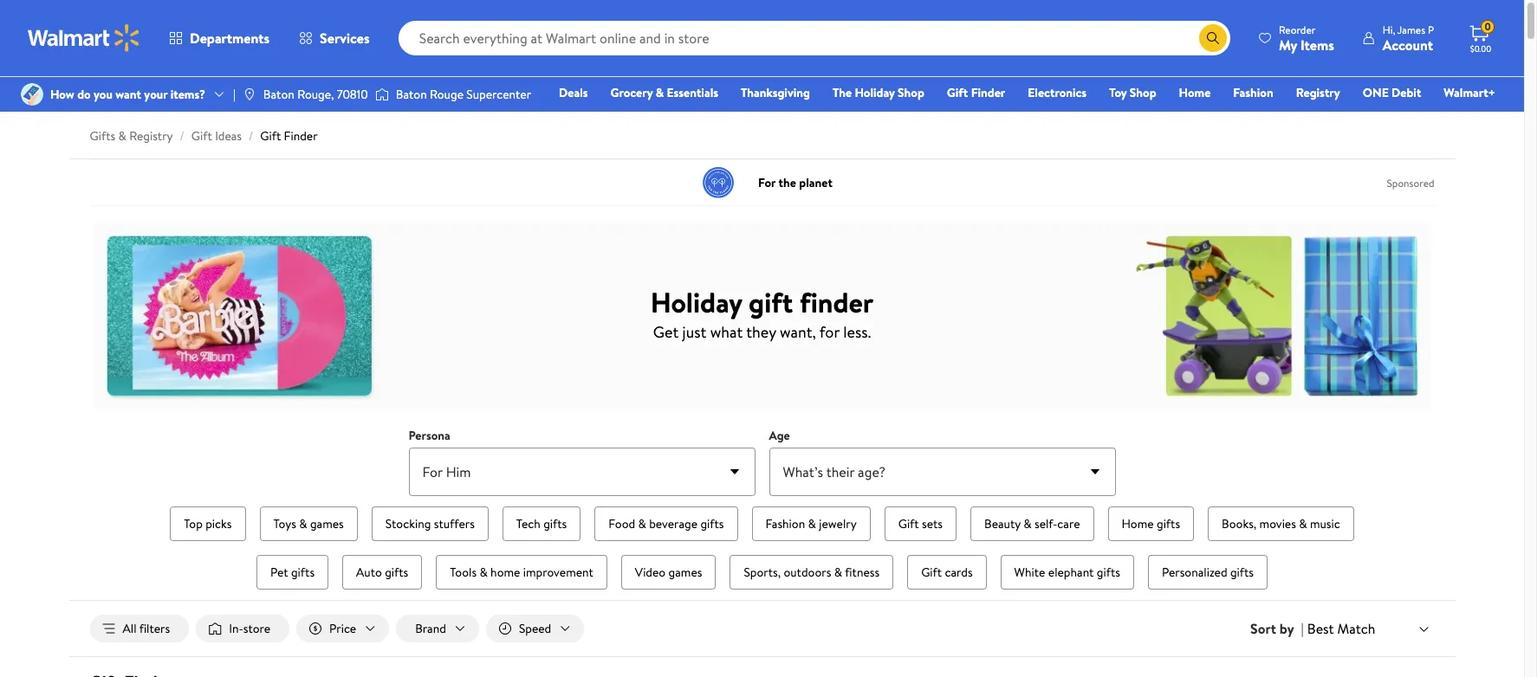 Task type: describe. For each thing, give the bounding box(es) containing it.
gift sets list item
[[881, 504, 960, 545]]

all filters
[[123, 621, 170, 638]]

home
[[491, 564, 520, 582]]

p
[[1428, 22, 1434, 37]]

gift for gift cards
[[921, 564, 942, 582]]

holiday gift finder image
[[93, 222, 1431, 410]]

white elephant gifts button
[[1001, 556, 1134, 590]]

fashion for fashion
[[1234, 84, 1274, 101]]

0 $0.00
[[1471, 19, 1492, 55]]

gift finder
[[947, 84, 1006, 101]]

for
[[820, 321, 840, 343]]

gift left ideas
[[191, 127, 212, 145]]

age
[[769, 427, 790, 445]]

auto
[[356, 564, 382, 582]]

fashion & jewelry button
[[752, 507, 871, 542]]

gifts inside button
[[701, 516, 724, 533]]

departments
[[190, 29, 270, 48]]

0 vertical spatial holiday
[[855, 84, 895, 101]]

sort by |
[[1251, 620, 1304, 639]]

one debit
[[1363, 84, 1422, 101]]

baton rouge, 70810
[[263, 86, 368, 103]]

white elephant gifts
[[1015, 564, 1121, 582]]

store
[[243, 621, 270, 638]]

toys & games
[[273, 516, 344, 533]]

top picks list item
[[167, 504, 249, 545]]

jewelry
[[819, 516, 857, 533]]

home for home
[[1179, 84, 1211, 101]]

stocking
[[386, 516, 431, 533]]

gift sets
[[898, 516, 943, 533]]

the
[[833, 84, 852, 101]]

food
[[609, 516, 635, 533]]

gift sets button
[[885, 507, 957, 542]]

walmart+
[[1444, 84, 1496, 101]]

fitness
[[845, 564, 880, 582]]

toys
[[273, 516, 296, 533]]

my
[[1279, 35, 1298, 54]]

beverage
[[649, 516, 698, 533]]

$0.00
[[1471, 42, 1492, 55]]

do
[[77, 86, 91, 103]]

stocking stuffers list item
[[368, 504, 492, 545]]

price button
[[296, 615, 389, 643]]

holiday gift finder get just what they want, for less.
[[651, 283, 874, 343]]

the holiday shop
[[833, 84, 925, 101]]

2 / from the left
[[249, 127, 253, 145]]

your
[[144, 86, 168, 103]]

want,
[[780, 321, 816, 343]]

baton for baton rouge supercenter
[[396, 86, 427, 103]]

sports, outdoors & fitness list item
[[727, 552, 897, 594]]

get
[[653, 321, 679, 343]]

tech gifts list item
[[499, 504, 584, 545]]

reorder my items
[[1279, 22, 1335, 54]]

toy shop link
[[1102, 83, 1164, 102]]

sports, outdoors & fitness
[[744, 564, 880, 582]]

beauty & self-care
[[985, 516, 1080, 533]]

& for tools & home improvement
[[480, 564, 488, 582]]

movies
[[1260, 516, 1296, 533]]

elephant
[[1049, 564, 1094, 582]]

gift cards button
[[908, 556, 987, 590]]

hi, james p account
[[1383, 22, 1434, 54]]

stuffers
[[434, 516, 475, 533]]

toy shop
[[1110, 84, 1157, 101]]

pet gifts list item
[[253, 552, 332, 594]]

the holiday shop link
[[825, 83, 932, 102]]

james
[[1398, 22, 1426, 37]]

supercenter
[[467, 86, 531, 103]]

Walmart Site-Wide search field
[[398, 21, 1231, 55]]

gift for gift sets
[[898, 516, 919, 533]]

thanksgiving link
[[733, 83, 818, 102]]

gifts for personalized gifts
[[1231, 564, 1254, 582]]

in-
[[229, 621, 243, 638]]

auto gifts button
[[342, 556, 422, 590]]

sponsored
[[1387, 176, 1435, 190]]

personalized gifts button
[[1148, 556, 1268, 590]]

& for gifts & registry / gift ideas / gift finder
[[118, 127, 126, 145]]

tech
[[516, 516, 541, 533]]

& left music
[[1299, 516, 1307, 533]]

& for beauty & self-care
[[1024, 516, 1032, 533]]

tools
[[450, 564, 477, 582]]

& for fashion & jewelry
[[808, 516, 816, 533]]

pet gifts button
[[256, 556, 329, 590]]

food & beverage gifts list item
[[591, 504, 741, 545]]

sports, outdoors & fitness button
[[730, 556, 894, 590]]

one
[[1363, 84, 1389, 101]]

sort and filter section element
[[69, 601, 1456, 657]]

& for toys & games
[[299, 516, 307, 533]]

auto gifts list item
[[339, 552, 426, 594]]

top
[[184, 516, 203, 533]]

best match button
[[1304, 618, 1435, 641]]

white
[[1015, 564, 1046, 582]]

gift right ideas
[[260, 127, 281, 145]]

ideas
[[215, 127, 242, 145]]

1 vertical spatial gift finder link
[[260, 127, 318, 145]]

rouge,
[[297, 86, 334, 103]]

want
[[115, 86, 141, 103]]

debit
[[1392, 84, 1422, 101]]

1 shop from the left
[[898, 84, 925, 101]]

gift
[[749, 283, 793, 321]]

& for grocery & essentials
[[656, 84, 664, 101]]

gifts for tech gifts
[[544, 516, 567, 533]]

less.
[[844, 321, 871, 343]]

grocery & essentials
[[611, 84, 718, 101]]

tech gifts
[[516, 516, 567, 533]]

toys & games list item
[[256, 504, 361, 545]]



Task type: locate. For each thing, give the bounding box(es) containing it.
& inside "list item"
[[808, 516, 816, 533]]

| inside sort and filter section element
[[1301, 620, 1304, 639]]

/ right ideas
[[249, 127, 253, 145]]

speed button
[[486, 615, 584, 643]]

fashion inside button
[[766, 516, 805, 533]]

finder left "electronics"
[[971, 84, 1006, 101]]

0 horizontal spatial gift finder link
[[260, 127, 318, 145]]

shop right toy
[[1130, 84, 1157, 101]]

1 vertical spatial |
[[1301, 620, 1304, 639]]

gift finder link left "electronics"
[[939, 83, 1013, 102]]

1 vertical spatial home
[[1122, 516, 1154, 533]]

0 vertical spatial fashion
[[1234, 84, 1274, 101]]

2 shop from the left
[[1130, 84, 1157, 101]]

& right toys at left bottom
[[299, 516, 307, 533]]

& for food & beverage gifts
[[638, 516, 646, 533]]

finder
[[800, 283, 874, 321]]

registry link
[[1289, 83, 1348, 102]]

fashion
[[1234, 84, 1274, 101], [766, 516, 805, 533]]

books, movies & music list item
[[1205, 504, 1358, 545]]

gifts right "beverage"
[[701, 516, 724, 533]]

gifts right auto at the left bottom of page
[[385, 564, 408, 582]]

0 vertical spatial finder
[[971, 84, 1006, 101]]

0 vertical spatial games
[[310, 516, 344, 533]]

account
[[1383, 35, 1434, 54]]

& inside "link"
[[656, 84, 664, 101]]

deals
[[559, 84, 588, 101]]

speed
[[519, 621, 551, 638]]

fashion & jewelry
[[766, 516, 857, 533]]

gift ideas link
[[191, 127, 242, 145]]

1 / from the left
[[180, 127, 184, 145]]

home for home gifts
[[1122, 516, 1154, 533]]

1 horizontal spatial finder
[[971, 84, 1006, 101]]

1 vertical spatial finder
[[284, 127, 318, 145]]

 image left how
[[21, 83, 43, 106]]

gifts right personalized
[[1231, 564, 1254, 582]]

improvement
[[523, 564, 594, 582]]

search icon image
[[1206, 31, 1220, 45]]

/
[[180, 127, 184, 145], [249, 127, 253, 145]]

reorder
[[1279, 22, 1316, 37]]

tools & home improvement
[[450, 564, 594, 582]]

beauty
[[985, 516, 1021, 533]]

& right food
[[638, 516, 646, 533]]

home gifts list item
[[1105, 504, 1198, 545]]

0 vertical spatial |
[[233, 86, 236, 103]]

1 baton from the left
[[263, 86, 294, 103]]

best match
[[1308, 620, 1376, 639]]

gifts right elephant on the right
[[1097, 564, 1121, 582]]

baton rouge supercenter
[[396, 86, 531, 103]]

video games list item
[[618, 552, 720, 594]]

1 horizontal spatial  image
[[243, 88, 256, 101]]

gifts inside "list item"
[[1157, 516, 1181, 533]]

top picks
[[184, 516, 232, 533]]

how do you want your items?
[[50, 86, 205, 103]]

gifts
[[90, 127, 115, 145]]

by
[[1280, 620, 1294, 639]]

0 horizontal spatial /
[[180, 127, 184, 145]]

gifts for auto gifts
[[385, 564, 408, 582]]

one debit link
[[1355, 83, 1429, 102]]

0 horizontal spatial |
[[233, 86, 236, 103]]

gifts right pet
[[291, 564, 315, 582]]

all
[[123, 621, 137, 638]]

1 horizontal spatial |
[[1301, 620, 1304, 639]]

gifts
[[544, 516, 567, 533], [701, 516, 724, 533], [1157, 516, 1181, 533], [291, 564, 315, 582], [385, 564, 408, 582], [1097, 564, 1121, 582], [1231, 564, 1254, 582]]

0 horizontal spatial shop
[[898, 84, 925, 101]]

gift finder link
[[939, 83, 1013, 102], [260, 127, 318, 145]]

0
[[1485, 19, 1491, 34]]

1 horizontal spatial baton
[[396, 86, 427, 103]]

1 horizontal spatial shop
[[1130, 84, 1157, 101]]

gifts right tech
[[544, 516, 567, 533]]

deals link
[[551, 83, 596, 102]]

1 horizontal spatial home
[[1179, 84, 1211, 101]]

games inside button
[[310, 516, 344, 533]]

fashion left jewelry on the bottom right of page
[[766, 516, 805, 533]]

& right tools
[[480, 564, 488, 582]]

 image down departments on the left of page
[[243, 88, 256, 101]]

Search search field
[[398, 21, 1231, 55]]

0 horizontal spatial registry
[[129, 127, 173, 145]]

1 vertical spatial games
[[669, 564, 702, 582]]

tools & home improvement list item
[[433, 552, 611, 594]]

brand button
[[396, 615, 479, 643]]

home inside button
[[1122, 516, 1154, 533]]

 image
[[375, 86, 389, 103]]

& inside list item
[[299, 516, 307, 533]]

1 horizontal spatial games
[[669, 564, 702, 582]]

items
[[1301, 35, 1335, 54]]

essentials
[[667, 84, 718, 101]]

price
[[329, 621, 356, 638]]

filters
[[139, 621, 170, 638]]

personalized gifts list item
[[1145, 552, 1271, 594]]

all filters button
[[90, 615, 189, 643]]

0 vertical spatial home
[[1179, 84, 1211, 101]]

gift finder link down baton rouge, 70810
[[260, 127, 318, 145]]

walmart image
[[28, 24, 140, 52]]

toy
[[1110, 84, 1127, 101]]

1 horizontal spatial fashion
[[1234, 84, 1274, 101]]

1 horizontal spatial holiday
[[855, 84, 895, 101]]

1 horizontal spatial gift finder link
[[939, 83, 1013, 102]]

games inside button
[[669, 564, 702, 582]]

2 baton from the left
[[396, 86, 427, 103]]

baton left rouge
[[396, 86, 427, 103]]

0 horizontal spatial home
[[1122, 516, 1154, 533]]

& inside button
[[1024, 516, 1032, 533]]

& left fitness
[[834, 564, 842, 582]]

stocking stuffers
[[386, 516, 475, 533]]

home
[[1179, 84, 1211, 101], [1122, 516, 1154, 533]]

0 vertical spatial registry
[[1296, 84, 1341, 101]]

holiday inside holiday gift finder get just what they want, for less.
[[651, 283, 742, 321]]

group
[[131, 504, 1393, 594]]

gift right "the holiday shop" link in the right of the page
[[947, 84, 968, 101]]

video games button
[[621, 556, 716, 590]]

gift for gift finder
[[947, 84, 968, 101]]

0 horizontal spatial holiday
[[651, 283, 742, 321]]

thanksgiving
[[741, 84, 810, 101]]

registry down your
[[129, 127, 173, 145]]

& left self-
[[1024, 516, 1032, 533]]

match
[[1338, 620, 1376, 639]]

sets
[[922, 516, 943, 533]]

0 horizontal spatial  image
[[21, 83, 43, 106]]

books, movies & music
[[1222, 516, 1341, 533]]

personalized
[[1162, 564, 1228, 582]]

baton for baton rouge, 70810
[[263, 86, 294, 103]]

top picks button
[[170, 507, 246, 542]]

& right grocery
[[656, 84, 664, 101]]

gift
[[947, 84, 968, 101], [191, 127, 212, 145], [260, 127, 281, 145], [898, 516, 919, 533], [921, 564, 942, 582]]

group containing top picks
[[131, 504, 1393, 594]]

music
[[1310, 516, 1341, 533]]

gift cards list item
[[904, 552, 990, 594]]

rouge
[[430, 86, 464, 103]]

auto gifts
[[356, 564, 408, 582]]

books,
[[1222, 516, 1257, 533]]

picks
[[206, 516, 232, 533]]

brand
[[415, 621, 446, 638]]

you
[[94, 86, 113, 103]]

white elephant gifts list item
[[997, 552, 1138, 594]]

 image
[[21, 83, 43, 106], [243, 88, 256, 101]]

pet gifts
[[270, 564, 315, 582]]

baton left rouge,
[[263, 86, 294, 103]]

1 vertical spatial registry
[[129, 127, 173, 145]]

1 vertical spatial holiday
[[651, 283, 742, 321]]

home right care
[[1122, 516, 1154, 533]]

self-
[[1035, 516, 1058, 533]]

beauty & self-care button
[[971, 507, 1094, 542]]

| up ideas
[[233, 86, 236, 103]]

beauty & self-care list item
[[967, 504, 1098, 545]]

& right gifts
[[118, 127, 126, 145]]

& inside "list item"
[[480, 564, 488, 582]]

gifts & registry / gift ideas / gift finder
[[90, 127, 318, 145]]

tech gifts button
[[503, 507, 581, 542]]

sports,
[[744, 564, 781, 582]]

gifts for home gifts
[[1157, 516, 1181, 533]]

baton
[[263, 86, 294, 103], [396, 86, 427, 103]]

gift left sets
[[898, 516, 919, 533]]

food & beverage gifts button
[[595, 507, 738, 542]]

tools & home improvement button
[[436, 556, 607, 590]]

how
[[50, 86, 74, 103]]

0 horizontal spatial games
[[310, 516, 344, 533]]

registry down items
[[1296, 84, 1341, 101]]

 image for how
[[21, 83, 43, 106]]

gift left cards
[[921, 564, 942, 582]]

video
[[635, 564, 666, 582]]

gifts inside list item
[[544, 516, 567, 533]]

70810
[[337, 86, 368, 103]]

gifts inside button
[[1231, 564, 1254, 582]]

home down "search icon"
[[1179, 84, 1211, 101]]

games right the video
[[669, 564, 702, 582]]

0 horizontal spatial baton
[[263, 86, 294, 103]]

1 horizontal spatial /
[[249, 127, 253, 145]]

 image for baton
[[243, 88, 256, 101]]

| right by in the bottom right of the page
[[1301, 620, 1304, 639]]

& left jewelry on the bottom right of page
[[808, 516, 816, 533]]

fashion for fashion & jewelry
[[766, 516, 805, 533]]

gift cards
[[921, 564, 973, 582]]

shop left gift finder
[[898, 84, 925, 101]]

1 vertical spatial fashion
[[766, 516, 805, 533]]

fashion link
[[1226, 83, 1282, 102]]

books, movies & music button
[[1208, 507, 1354, 542]]

fashion & jewelry list item
[[748, 504, 874, 545]]

0 vertical spatial gift finder link
[[939, 83, 1013, 102]]

0 horizontal spatial finder
[[284, 127, 318, 145]]

finder down baton rouge, 70810
[[284, 127, 318, 145]]

&
[[656, 84, 664, 101], [118, 127, 126, 145], [299, 516, 307, 533], [638, 516, 646, 533], [808, 516, 816, 533], [1024, 516, 1032, 533], [1299, 516, 1307, 533], [480, 564, 488, 582], [834, 564, 842, 582]]

0 horizontal spatial fashion
[[766, 516, 805, 533]]

services
[[320, 29, 370, 48]]

gifts up personalized
[[1157, 516, 1181, 533]]

1 horizontal spatial registry
[[1296, 84, 1341, 101]]

gifts for pet gifts
[[291, 564, 315, 582]]

pet
[[270, 564, 288, 582]]

grocery
[[611, 84, 653, 101]]

electronics
[[1028, 84, 1087, 101]]

/ left gift ideas link
[[180, 127, 184, 145]]

home gifts button
[[1108, 507, 1194, 542]]

games right toys at left bottom
[[310, 516, 344, 533]]

fashion right home link
[[1234, 84, 1274, 101]]



Task type: vqa. For each thing, say whether or not it's contained in the screenshot.
"&" within All Cat Anxiety & Calming
no



